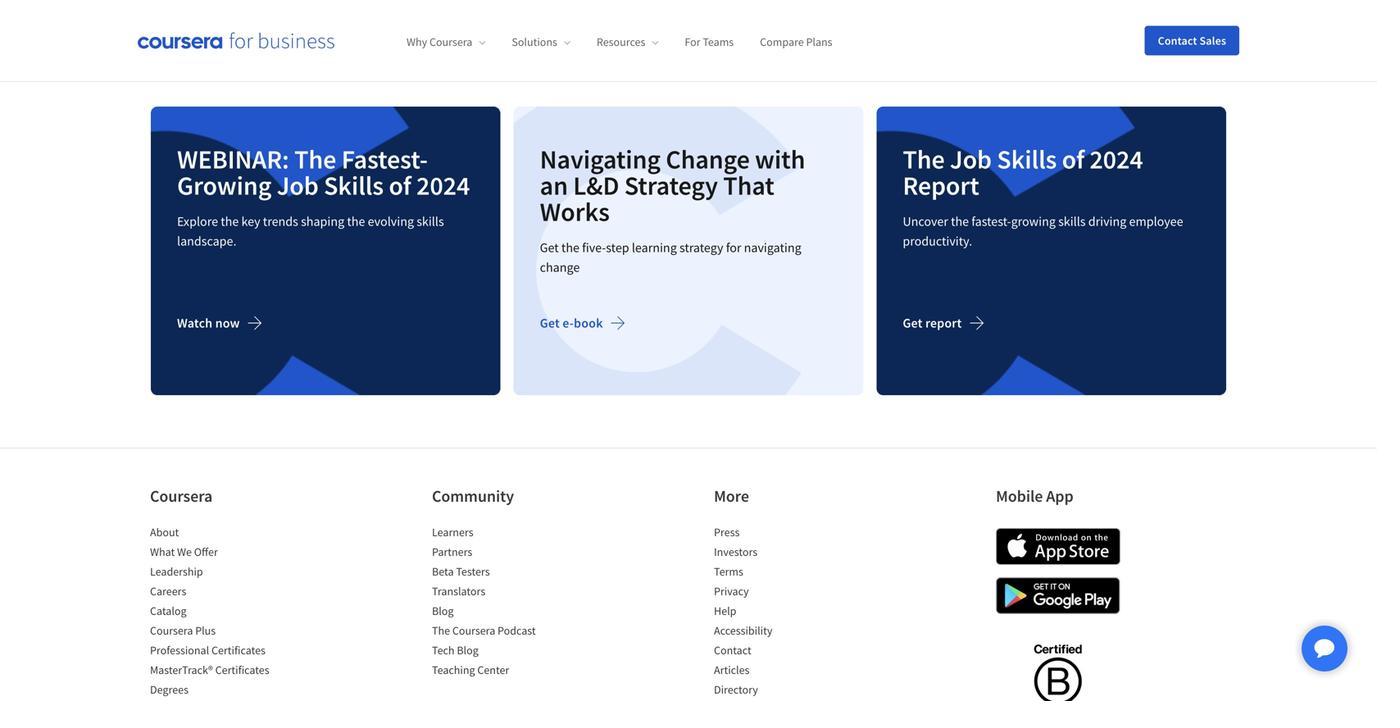 Task type: vqa. For each thing, say whether or not it's contained in the screenshot.
shaping
yes



Task type: locate. For each thing, give the bounding box(es) containing it.
for
[[685, 35, 701, 49]]

skills up shaping at the top left of page
[[324, 169, 384, 202]]

certificates down 'professional certificates' link
[[215, 663, 269, 678]]

mobile
[[996, 486, 1043, 507]]

contact up articles on the bottom right of page
[[714, 643, 752, 658]]

get inside button
[[903, 315, 923, 331]]

book
[[574, 315, 603, 331]]

catalog
[[150, 604, 187, 618]]

0 vertical spatial contact
[[1158, 33, 1198, 48]]

0 horizontal spatial skills
[[417, 213, 444, 230]]

the inside 'learners partners beta testers translators blog the coursera podcast tech blog teaching center'
[[432, 623, 450, 638]]

learning
[[632, 240, 677, 256]]

1 vertical spatial contact
[[714, 643, 752, 658]]

watch
[[177, 315, 213, 331]]

the inside uncover the fastest-growing skills driving employee productivity.
[[951, 213, 969, 230]]

the for webinar: the fastest- growing job skills of 2024
[[221, 213, 239, 230]]

coursera up tech blog link
[[453, 623, 496, 638]]

1 horizontal spatial contact
[[1158, 33, 1198, 48]]

list for coursera
[[150, 524, 289, 701]]

blog up teaching center link
[[457, 643, 479, 658]]

job inside 'webinar: the fastest- growing job skills of 2024'
[[277, 169, 319, 202]]

resources
[[597, 35, 646, 49]]

landscape.
[[177, 233, 237, 249]]

driving
[[1089, 213, 1127, 230]]

privacy link
[[714, 584, 749, 599]]

list containing learners
[[432, 524, 572, 682]]

job up fastest-
[[950, 143, 992, 176]]

0 horizontal spatial the
[[294, 143, 336, 176]]

l&d
[[573, 169, 619, 202]]

2024 inside the job skills of 2024 report
[[1090, 143, 1144, 176]]

get for navigating change with an l&d strategy that works
[[540, 315, 560, 331]]

0 horizontal spatial of
[[389, 169, 411, 202]]

2 horizontal spatial the
[[903, 143, 945, 176]]

for teams link
[[685, 35, 734, 49]]

skills inside uncover the fastest-growing skills driving employee productivity.
[[1059, 213, 1086, 230]]

careers link
[[150, 584, 186, 599]]

partners
[[432, 545, 473, 559]]

2 list from the left
[[432, 524, 572, 682]]

skills up growing
[[997, 143, 1057, 176]]

coursera inside 'learners partners beta testers translators blog the coursera podcast tech blog teaching center'
[[453, 623, 496, 638]]

navigating change with an l&d strategy that works
[[540, 143, 806, 228]]

learners link
[[432, 525, 474, 540]]

0 horizontal spatial blog
[[432, 604, 454, 618]]

degrees link
[[150, 682, 189, 697]]

about link
[[150, 525, 179, 540]]

sales
[[1200, 33, 1227, 48]]

get for the job skills of 2024 report
[[903, 315, 923, 331]]

1 skills from the left
[[417, 213, 444, 230]]

teaching
[[432, 663, 475, 678]]

more
[[714, 486, 749, 507]]

articles link
[[714, 663, 750, 678]]

the job skills of 2024 report
[[903, 143, 1144, 202]]

1 vertical spatial certificates
[[215, 663, 269, 678]]

webinar:
[[177, 143, 289, 176]]

logo of certified b corporation image
[[1025, 635, 1092, 701]]

1 horizontal spatial of
[[1062, 143, 1085, 176]]

contact
[[1158, 33, 1198, 48], [714, 643, 752, 658]]

coursera for business image
[[138, 32, 335, 49]]

1 horizontal spatial skills
[[1059, 213, 1086, 230]]

directory
[[714, 682, 758, 697]]

of up uncover the fastest-growing skills driving employee productivity.
[[1062, 143, 1085, 176]]

1 horizontal spatial 2024
[[1090, 143, 1144, 176]]

change
[[540, 259, 580, 276]]

0 horizontal spatial 2024
[[417, 169, 470, 202]]

productivity.
[[903, 233, 973, 249]]

0 horizontal spatial skills
[[324, 169, 384, 202]]

certificates up mastertrack® certificates link
[[212, 643, 266, 658]]

professional certificates link
[[150, 643, 266, 658]]

fastest-
[[342, 143, 428, 176]]

careers
[[150, 584, 186, 599]]

press link
[[714, 525, 740, 540]]

1 horizontal spatial the
[[432, 623, 450, 638]]

skills
[[417, 213, 444, 230], [1059, 213, 1086, 230]]

1 list from the left
[[150, 524, 289, 701]]

the up productivity.
[[951, 213, 969, 230]]

job inside the job skills of 2024 report
[[950, 143, 992, 176]]

skills inside the job skills of 2024 report
[[997, 143, 1057, 176]]

2024 inside 'webinar: the fastest- growing job skills of 2024'
[[417, 169, 470, 202]]

e-
[[563, 315, 574, 331]]

with
[[755, 143, 806, 176]]

coursera plus link
[[150, 623, 216, 638]]

get the five-step learning strategy for navigating change
[[540, 240, 802, 276]]

fastest-
[[972, 213, 1012, 230]]

get inside button
[[540, 315, 560, 331]]

list
[[150, 524, 289, 701], [432, 524, 572, 682], [714, 524, 854, 701]]

2 horizontal spatial list
[[714, 524, 854, 701]]

coursera up about link
[[150, 486, 213, 507]]

the up shaping at the top left of page
[[294, 143, 336, 176]]

3 list from the left
[[714, 524, 854, 701]]

the
[[221, 213, 239, 230], [347, 213, 365, 230], [951, 213, 969, 230], [562, 240, 580, 256]]

plans
[[806, 35, 833, 49]]

skills inside 'webinar: the fastest- growing job skills of 2024'
[[324, 169, 384, 202]]

1 vertical spatial blog
[[457, 643, 479, 658]]

0 horizontal spatial job
[[277, 169, 319, 202]]

of up evolving
[[389, 169, 411, 202]]

learners
[[432, 525, 474, 540]]

job up trends
[[277, 169, 319, 202]]

that
[[723, 169, 775, 202]]

leadership
[[150, 564, 203, 579]]

the inside get the five-step learning strategy for navigating change
[[562, 240, 580, 256]]

get up change
[[540, 240, 559, 256]]

download on the app store image
[[996, 528, 1121, 565]]

navigating
[[540, 143, 661, 176]]

an
[[540, 169, 568, 202]]

for teams
[[685, 35, 734, 49]]

blog down the translators link at left bottom
[[432, 604, 454, 618]]

get left report
[[903, 315, 923, 331]]

contact left sales
[[1158, 33, 1198, 48]]

skills
[[997, 143, 1057, 176], [324, 169, 384, 202]]

skills inside explore the key trends shaping  the evolving skills landscape.
[[417, 213, 444, 230]]

why
[[407, 35, 427, 49]]

the inside the job skills of 2024 report
[[903, 143, 945, 176]]

learners partners beta testers translators blog the coursera podcast tech blog teaching center
[[432, 525, 536, 678]]

of inside the job skills of 2024 report
[[1062, 143, 1085, 176]]

coursera down catalog link
[[150, 623, 193, 638]]

growing
[[177, 169, 272, 202]]

press investors terms privacy help accessibility contact articles directory
[[714, 525, 773, 697]]

navigating
[[744, 240, 802, 256]]

coursera right why
[[430, 35, 473, 49]]

contact sales
[[1158, 33, 1227, 48]]

list for community
[[432, 524, 572, 682]]

directory link
[[714, 682, 758, 697]]

leadership link
[[150, 564, 203, 579]]

list containing about
[[150, 524, 289, 701]]

skills right evolving
[[417, 213, 444, 230]]

1 horizontal spatial job
[[950, 143, 992, 176]]

list for more
[[714, 524, 854, 701]]

solutions link
[[512, 35, 571, 49]]

community
[[432, 486, 514, 507]]

the down blog link
[[432, 623, 450, 638]]

list containing press
[[714, 524, 854, 701]]

2 skills from the left
[[1059, 213, 1086, 230]]

skills left "driving"
[[1059, 213, 1086, 230]]

the left key
[[221, 213, 239, 230]]

get left e-
[[540, 315, 560, 331]]

resources link
[[597, 35, 659, 49]]

the right shaping at the top left of page
[[347, 213, 365, 230]]

strategy
[[680, 240, 724, 256]]

podcast
[[498, 623, 536, 638]]

catalog link
[[150, 604, 187, 618]]

partners link
[[432, 545, 473, 559]]

2024
[[1090, 143, 1144, 176], [417, 169, 470, 202]]

0 horizontal spatial list
[[150, 524, 289, 701]]

the
[[294, 143, 336, 176], [903, 143, 945, 176], [432, 623, 450, 638]]

0 horizontal spatial contact
[[714, 643, 752, 658]]

of
[[1062, 143, 1085, 176], [389, 169, 411, 202]]

the up change
[[562, 240, 580, 256]]

explore the key trends shaping  the evolving skills landscape.
[[177, 213, 444, 249]]

the up the uncover
[[903, 143, 945, 176]]

1 horizontal spatial skills
[[997, 143, 1057, 176]]

1 horizontal spatial list
[[432, 524, 572, 682]]



Task type: describe. For each thing, give the bounding box(es) containing it.
solutions
[[512, 35, 558, 49]]

coursera inside about what we offer leadership careers catalog coursera plus professional certificates mastertrack® certificates degrees
[[150, 623, 193, 638]]

beta
[[432, 564, 454, 579]]

about what we offer leadership careers catalog coursera plus professional certificates mastertrack® certificates degrees
[[150, 525, 269, 697]]

contact link
[[714, 643, 752, 658]]

0 vertical spatial certificates
[[212, 643, 266, 658]]

why coursera
[[407, 35, 473, 49]]

step
[[606, 240, 629, 256]]

center
[[478, 663, 509, 678]]

offer
[[194, 545, 218, 559]]

the for the job skills of 2024 report
[[951, 213, 969, 230]]

employee
[[1130, 213, 1184, 230]]

degrees
[[150, 682, 189, 697]]

report
[[926, 315, 962, 331]]

mastertrack® certificates link
[[150, 663, 269, 678]]

accessibility
[[714, 623, 773, 638]]

terms
[[714, 564, 744, 579]]

get it on google play image
[[996, 577, 1121, 614]]

watch now
[[177, 315, 240, 331]]

the inside 'webinar: the fastest- growing job skills of 2024'
[[294, 143, 336, 176]]

uncover
[[903, 213, 949, 230]]

0 vertical spatial blog
[[432, 604, 454, 618]]

strategy
[[625, 169, 718, 202]]

uncover the fastest-growing skills driving employee productivity.
[[903, 213, 1184, 249]]

blog link
[[432, 604, 454, 618]]

growing
[[1012, 213, 1056, 230]]

contact inside press investors terms privacy help accessibility contact articles directory
[[714, 643, 752, 658]]

of inside 'webinar: the fastest- growing job skills of 2024'
[[389, 169, 411, 202]]

tech blog link
[[432, 643, 479, 658]]

compare plans
[[760, 35, 833, 49]]

help
[[714, 604, 737, 618]]

terms link
[[714, 564, 744, 579]]

translators link
[[432, 584, 486, 599]]

get e-book
[[540, 315, 603, 331]]

shaping
[[301, 213, 345, 230]]

translators
[[432, 584, 486, 599]]

change
[[666, 143, 750, 176]]

privacy
[[714, 584, 749, 599]]

explore
[[177, 213, 218, 230]]

contact inside button
[[1158, 33, 1198, 48]]

for
[[726, 240, 742, 256]]

what
[[150, 545, 175, 559]]

app
[[1047, 486, 1074, 507]]

trends
[[263, 213, 298, 230]]

teams
[[703, 35, 734, 49]]

key
[[241, 213, 260, 230]]

get inside get the five-step learning strategy for navigating change
[[540, 240, 559, 256]]

1 horizontal spatial blog
[[457, 643, 479, 658]]

get e-book button
[[540, 304, 639, 343]]

mobile app
[[996, 486, 1074, 507]]

report
[[903, 169, 980, 202]]

works
[[540, 195, 610, 228]]

compare plans link
[[760, 35, 833, 49]]

get report
[[903, 315, 962, 331]]

the for navigating change with an l&d strategy that works
[[562, 240, 580, 256]]

mastertrack®
[[150, 663, 213, 678]]

contact sales button
[[1145, 26, 1240, 55]]

what we offer link
[[150, 545, 218, 559]]

watch now button
[[177, 304, 276, 343]]

teaching center link
[[432, 663, 509, 678]]

help link
[[714, 604, 737, 618]]

tech
[[432, 643, 455, 658]]

five-
[[582, 240, 606, 256]]

we
[[177, 545, 192, 559]]

why coursera link
[[407, 35, 486, 49]]

investors
[[714, 545, 758, 559]]

articles
[[714, 663, 750, 678]]

the coursera podcast link
[[432, 623, 536, 638]]

beta testers link
[[432, 564, 490, 579]]

professional
[[150, 643, 209, 658]]

now
[[215, 315, 240, 331]]

about
[[150, 525, 179, 540]]



